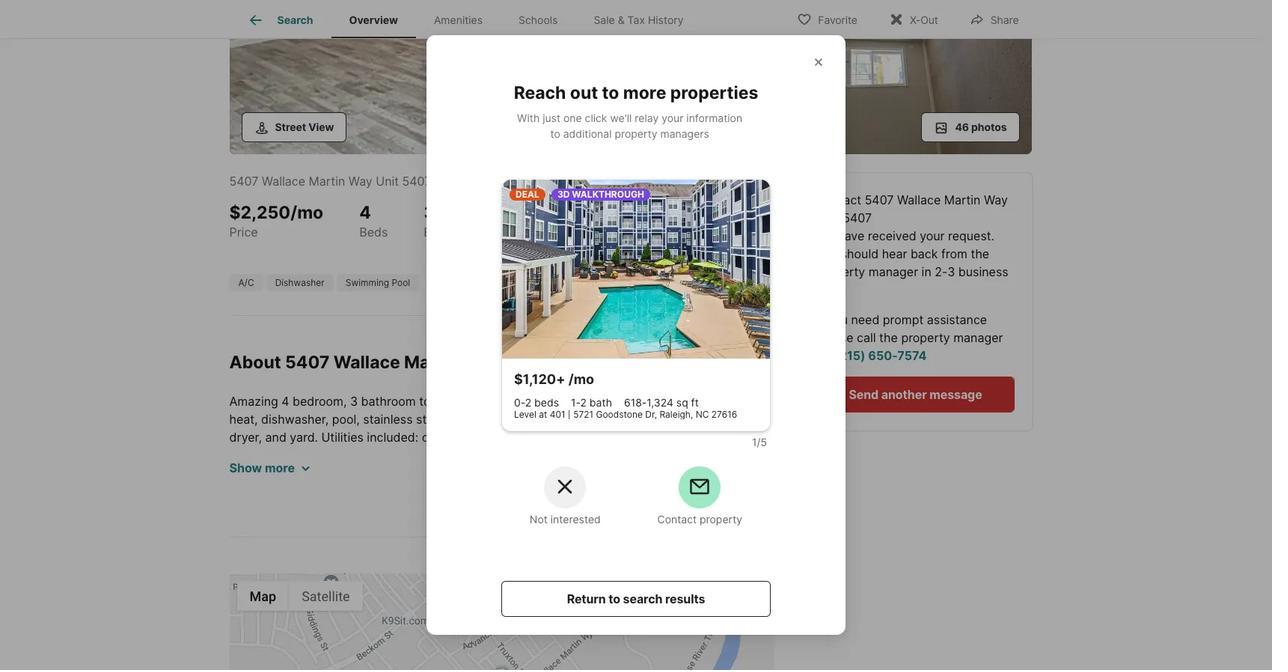 Task type: describe. For each thing, give the bounding box(es) containing it.
2-
[[935, 264, 948, 279]]

utilities
[[369, 646, 409, 661]]

with down second
[[295, 520, 320, 535]]

4 inside "4 beds"
[[360, 202, 371, 223]]

- up utilities
[[393, 628, 399, 643]]

- left easy
[[409, 610, 414, 625]]

5721
[[574, 409, 594, 420]]

1 vertical spatial townhome
[[577, 538, 639, 553]]

1-2 bath
[[571, 396, 612, 409]]

0 vertical spatial plan.
[[478, 538, 505, 553]]

amenities inside amazing 4 bedroom, 3 bathroom townhouse in raleigh. amenities included: central air, central heat, dishwasher, pool, stainless steel appliance, updated kitchen, updated bathroom, washer dryer, and yard. utilities included: cable, electricity, heat, gas, internet, air conditioning and water. is not pet friendly. date available: oct 15th 2023. please submit the form on this page or contact nag at 215-650-7574 to learn more. this property is managed by a responsible landlord using avail landlord software. comfortable and luxurious 4 bedroom - 3 bath townhome - 3 bedrooms second floor 1 bedroom on downstairs public schools are at walkable distance nice community with excellent swimming pool with 1850 square feet of living space, property features classic details and a fabulous floor plan. exceptional townhome features: - dramatic living room with a open floor plan. vinyl flooring . - spacious kitchen with granite countertops, - guest suit with full bath on first floor. - laundry room upstairs (washer and dryer included). - exquisite master bedroom with walk-in closets and ensuite bath. - two additional bedrooms with a full bath and dual vanity. - easy access 540 and 401 to downtown in 20 minutes approx - connection to walking trails. -looking for tenants with good credit score and no eviction records -tenant pays all utilities - tenant should take rental insurance -credit application fee 55 for each adult we are not accepting section 8 vouchers. thank you.
[[547, 394, 602, 409]]

5407 up have
[[843, 210, 872, 225]]

- down managed
[[617, 484, 622, 499]]

contact for contact
[[816, 192, 865, 207]]

overview tab
[[331, 2, 416, 38]]

pool,
[[332, 412, 360, 427]]

property inside we have received your request. you should hear back from the property manager in 2-3 business days.
[[816, 264, 865, 279]]

your inside we have received your request. you should hear back from the property manager in 2-3 business days.
[[920, 228, 945, 243]]

manager inside if you need prompt assistance please call the property manager at
[[954, 330, 1003, 345]]

with up the (washer
[[616, 556, 640, 571]]

tenants
[[466, 628, 508, 643]]

and up 540
[[496, 592, 518, 607]]

please
[[816, 330, 854, 345]]

0 vertical spatial 7574
[[898, 348, 927, 363]]

0 vertical spatial landlord
[[727, 466, 773, 481]]

with up take
[[512, 628, 536, 643]]

0 horizontal spatial on
[[367, 574, 381, 589]]

amenities tab
[[416, 2, 501, 38]]

1 updated from the left
[[508, 412, 555, 427]]

price
[[229, 225, 258, 240]]

directions
[[699, 587, 738, 598]]

46
[[956, 120, 970, 133]]

nc inside reach out to more properties dialog
[[696, 409, 709, 420]]

the inside if you need prompt assistance please call the property manager at
[[879, 330, 898, 345]]

bath inside reach out to more properties dialog
[[590, 396, 612, 409]]

property down 2023.
[[510, 466, 559, 481]]

details
[[321, 538, 359, 553]]

schools inside tab
[[519, 14, 558, 26]]

interested
[[551, 513, 601, 526]]

walkable
[[632, 502, 681, 517]]

granite
[[644, 556, 683, 571]]

approx
[[722, 610, 761, 625]]

and up downstairs
[[472, 484, 494, 499]]

utilities
[[322, 430, 364, 445]]

0 horizontal spatial unit
[[376, 173, 399, 188]]

directions button
[[678, 583, 742, 603]]

618-
[[624, 396, 647, 409]]

(215) 650-7574 link
[[831, 348, 927, 363]]

and up walking
[[317, 610, 338, 625]]

- down contact property
[[698, 538, 704, 553]]

2 tenant from the left
[[421, 646, 460, 661]]

upstairs
[[533, 574, 578, 589]]

not interested
[[530, 513, 601, 526]]

0 horizontal spatial living
[[229, 556, 259, 571]]

401 inside amazing 4 bedroom, 3 bathroom townhouse in raleigh. amenities included: central air, central heat, dishwasher, pool, stainless steel appliance, updated kitchen, updated bathroom, washer dryer, and yard. utilities included: cable, electricity, heat, gas, internet, air conditioning and water. is not pet friendly. date available: oct 15th 2023. please submit the form on this page or contact nag at 215-650-7574 to learn more. this property is managed by a responsible landlord using avail landlord software. comfortable and luxurious 4 bedroom - 3 bath townhome - 3 bedrooms second floor 1 bedroom on downstairs public schools are at walkable distance nice community with excellent swimming pool with 1850 square feet of living space, property features classic details and a fabulous floor plan. exceptional townhome features: - dramatic living room with a open floor plan. vinyl flooring . - spacious kitchen with granite countertops, - guest suit with full bath on first floor. - laundry room upstairs (washer and dryer included). - exquisite master bedroom with walk-in closets and ensuite bath. - two additional bedrooms with a full bath and dual vanity. - easy access 540 and 401 to downtown in 20 minutes approx - connection to walking trails. -looking for tenants with good credit score and no eviction records -tenant pays all utilities - tenant should take rental insurance -credit application fee 55 for each adult we are not accepting section 8 vouchers. thank you.
[[541, 610, 562, 625]]

1 vertical spatial 4
[[282, 394, 289, 409]]

swimming
[[377, 520, 434, 535]]

15th
[[484, 448, 508, 463]]

x-out
[[910, 13, 939, 26]]

favorite button
[[785, 3, 871, 34]]

another
[[881, 387, 927, 402]]

- right countertops,
[[762, 556, 768, 571]]

to inside the with just one click we'll relay your information to additional property managers
[[551, 127, 561, 140]]

215-
[[317, 466, 342, 481]]

0-
[[514, 396, 525, 409]]

schools tab
[[501, 2, 576, 38]]

property down distance
[[681, 520, 730, 535]]

sale
[[594, 14, 615, 26]]

0 vertical spatial not
[[280, 448, 299, 463]]

- down score
[[626, 646, 632, 661]]

0 horizontal spatial bedrooms
[[229, 502, 287, 517]]

raleigh,
[[660, 409, 694, 420]]

0 vertical spatial living
[[607, 520, 637, 535]]

take
[[504, 646, 529, 661]]

3 baths
[[424, 202, 456, 240]]

in up appliance,
[[485, 394, 495, 409]]

amazing
[[229, 394, 278, 409]]

with down exquisite
[[229, 610, 254, 625]]

2 central from the left
[[723, 394, 762, 409]]

3 up nice
[[741, 484, 748, 499]]

a right by
[[648, 466, 655, 481]]

pays
[[323, 646, 349, 661]]

downstairs
[[445, 502, 507, 517]]

baths
[[424, 225, 456, 240]]

message
[[930, 387, 982, 402]]

1 vertical spatial view
[[650, 587, 669, 598]]

1 horizontal spatial wallace
[[334, 352, 400, 372]]

0 vertical spatial street view button
[[241, 112, 347, 142]]

is
[[268, 448, 277, 463]]

1 horizontal spatial 650-
[[868, 348, 898, 363]]

the inside amazing 4 bedroom, 3 bathroom townhouse in raleigh. amenities included: central air, central heat, dishwasher, pool, stainless steel appliance, updated kitchen, updated bathroom, washer dryer, and yard. utilities included: cable, electricity, heat, gas, internet, air conditioning and water. is not pet friendly. date available: oct 15th 2023. please submit the form on this page or contact nag at 215-650-7574 to learn more. this property is managed by a responsible landlord using avail landlord software. comfortable and luxurious 4 bedroom - 3 bath townhome - 3 bedrooms second floor 1 bedroom on downstairs public schools are at walkable distance nice community with excellent swimming pool with 1850 square feet of living space, property features classic details and a fabulous floor plan. exceptional townhome features: - dramatic living room with a open floor plan. vinyl flooring . - spacious kitchen with granite countertops, - guest suit with full bath on first floor. - laundry room upstairs (washer and dryer included). - exquisite master bedroom with walk-in closets and ensuite bath. - two additional bedrooms with a full bath and dual vanity. - easy access 540 and 401 to downtown in 20 minutes approx - connection to walking trails. -looking for tenants with good credit score and no eviction records -tenant pays all utilities - tenant should take rental insurance -credit application fee 55 for each adult we are not accepting section 8 vouchers. thank you.
[[630, 448, 648, 463]]

share
[[991, 13, 1019, 26]]

two
[[607, 592, 631, 607]]

pool
[[437, 520, 462, 535]]

and up is
[[265, 430, 287, 445]]

schools inside amazing 4 bedroom, 3 bathroom townhouse in raleigh. amenities included: central air, central heat, dishwasher, pool, stainless steel appliance, updated kitchen, updated bathroom, washer dryer, and yard. utilities included: cable, electricity, heat, gas, internet, air conditioning and water. is not pet friendly. date available: oct 15th 2023. please submit the form on this page or contact nag at 215-650-7574 to learn more. this property is managed by a responsible landlord using avail landlord software. comfortable and luxurious 4 bedroom - 3 bath townhome - 3 bedrooms second floor 1 bedroom on downstairs public schools are at walkable distance nice community with excellent swimming pool with 1850 square feet of living space, property features classic details and a fabulous floor plan. exceptional townhome features: - dramatic living room with a open floor plan. vinyl flooring . - spacious kitchen with granite countertops, - guest suit with full bath on first floor. - laundry room upstairs (washer and dryer included). - exquisite master bedroom with walk-in closets and ensuite bath. - two additional bedrooms with a full bath and dual vanity. - easy access 540 and 401 to downtown in 20 minutes approx - connection to walking trails. -looking for tenants with good credit score and no eviction records -tenant pays all utilities - tenant should take rental insurance -credit application fee 55 for each adult we are not accepting section 8 vouchers. thank you.
[[548, 502, 592, 517]]

0 vertical spatial bedroom
[[562, 484, 614, 499]]

1-
[[571, 396, 581, 409]]

in up easy
[[439, 592, 449, 607]]

a down swimming at the left bottom of the page
[[387, 538, 393, 553]]

5407 up $2,250
[[229, 173, 259, 188]]

4 beds
[[360, 202, 388, 240]]

0 horizontal spatial included:
[[367, 430, 419, 445]]

contact for contact property
[[658, 513, 697, 526]]

1 vertical spatial plan.
[[393, 556, 421, 571]]

in inside we have received your request. you should hear back from the property manager in 2-3 business days.
[[922, 264, 932, 279]]

conditioning
[[648, 430, 718, 445]]

with down first
[[381, 592, 405, 607]]

property inside the with just one click we'll relay your information to additional property managers
[[615, 127, 658, 140]]

to right out
[[602, 82, 620, 103]]

way inside the 5407 wallace martin way unit 5407
[[984, 192, 1008, 207]]

first
[[385, 574, 407, 589]]

to left walking
[[298, 628, 309, 643]]

vinyl
[[424, 556, 451, 571]]

0 horizontal spatial 5407 wallace martin way unit 5407
[[229, 173, 430, 188]]

2 vertical spatial way
[[464, 352, 500, 372]]

date
[[373, 448, 400, 463]]

sq
[[492, 225, 507, 240]]

1 horizontal spatial unit
[[504, 352, 539, 372]]

guest
[[229, 574, 263, 589]]

- left two
[[598, 592, 604, 607]]

1 tenant from the left
[[280, 646, 319, 661]]

1 vertical spatial landlord
[[293, 484, 339, 499]]

1 vertical spatial heat,
[[521, 430, 550, 445]]

connection
[[229, 628, 294, 643]]

and down "excellent"
[[362, 538, 383, 553]]

each
[[249, 664, 276, 670]]

your inside the with just one click we'll relay your information to additional property managers
[[662, 112, 684, 124]]

with up master
[[290, 574, 314, 589]]

business
[[959, 264, 1009, 279]]

tab list containing search
[[229, 0, 714, 38]]

0 vertical spatial street view
[[275, 120, 334, 133]]

(215)
[[835, 348, 866, 363]]

suit
[[266, 574, 287, 589]]

1 vertical spatial bath
[[338, 574, 364, 589]]

1 horizontal spatial townhome
[[666, 484, 728, 499]]

1 horizontal spatial floor
[[364, 556, 390, 571]]

swimming
[[346, 277, 389, 288]]

- right the approx
[[765, 610, 770, 625]]

nag
[[276, 466, 299, 481]]

spacious
[[517, 556, 568, 571]]

stainless
[[363, 412, 413, 427]]

0 vertical spatial full
[[318, 574, 335, 589]]

submit
[[588, 448, 626, 463]]

27616 inside reach out to more properties dialog
[[712, 409, 738, 420]]

0 horizontal spatial heat,
[[229, 412, 258, 427]]

a up connection
[[257, 610, 264, 625]]

5407 up bedroom, on the left of the page
[[285, 352, 330, 372]]

we inside amazing 4 bedroom, 3 bathroom townhouse in raleigh. amenities included: central air, central heat, dishwasher, pool, stainless steel appliance, updated kitchen, updated bathroom, washer dryer, and yard. utilities included: cable, electricity, heat, gas, internet, air conditioning and water. is not pet friendly. date available: oct 15th 2023. please submit the form on this page or contact nag at 215-650-7574 to learn more. this property is managed by a responsible landlord using avail landlord software. comfortable and luxurious 4 bedroom - 3 bath townhome - 3 bedrooms second floor 1 bedroom on downstairs public schools are at walkable distance nice community with excellent swimming pool with 1850 square feet of living space, property features classic details and a fabulous floor plan. exceptional townhome features: - dramatic living room with a open floor plan. vinyl flooring . - spacious kitchen with granite countertops, - guest suit with full bath on first floor. - laundry room upstairs (washer and dryer included). - exquisite master bedroom with walk-in closets and ensuite bath. - two additional bedrooms with a full bath and dual vanity. - easy access 540 and 401 to downtown in 20 minutes approx - connection to walking trails. -looking for tenants with good credit score and no eviction records -tenant pays all utilities - tenant should take rental insurance -credit application fee 55 for each adult we are not accepting section 8 vouchers. thank you.
[[312, 664, 330, 670]]

rental
[[532, 646, 564, 661]]

0 vertical spatial on
[[681, 448, 695, 463]]

2 vertical spatial martin
[[404, 352, 460, 372]]

and up credit
[[642, 628, 663, 643]]

call
[[857, 330, 876, 345]]

- up accepting
[[412, 646, 418, 661]]

the inside we have received your request. you should hear back from the property manager in 2-3 business days.
[[971, 246, 990, 261]]

properties
[[671, 82, 759, 103]]

more.
[[447, 466, 479, 481]]

deal
[[516, 189, 540, 200]]

2 horizontal spatial wallace
[[897, 192, 941, 207]]

0 horizontal spatial bedroom
[[326, 592, 378, 607]]

and up search on the bottom of the page
[[631, 574, 653, 589]]

1 inside reach out to more properties dialog
[[752, 436, 757, 448]]

0 horizontal spatial 27616
[[506, 173, 540, 188]]

46 photos
[[956, 120, 1007, 133]]

1 horizontal spatial street view button
[[603, 583, 672, 603]]

at left walkable
[[617, 502, 628, 517]]

bathroom
[[361, 394, 416, 409]]

2 image image from the left
[[798, 0, 1032, 154]]

- up nice
[[732, 484, 737, 499]]

about 5407 wallace martin way unit 5407
[[229, 352, 587, 372]]

1 horizontal spatial are
[[596, 502, 614, 517]]

beds
[[360, 225, 388, 240]]

satellite button
[[289, 581, 363, 611]]

/mo for $1,120+
[[569, 371, 595, 387]]

to down the bath.
[[566, 610, 577, 625]]

hear
[[882, 246, 907, 261]]

reach
[[514, 82, 566, 103]]

cable,
[[422, 430, 456, 445]]

1 vertical spatial floor
[[449, 538, 474, 553]]

please
[[547, 448, 585, 463]]

additional inside the with just one click we'll relay your information to additional property managers
[[564, 127, 612, 140]]

0 horizontal spatial view
[[309, 120, 334, 133]]

just
[[543, 112, 561, 124]]

0 horizontal spatial room
[[262, 556, 291, 571]]

satellite
[[302, 588, 350, 604]]

0 vertical spatial martin
[[309, 173, 345, 188]]

reach out to more properties
[[514, 82, 759, 103]]

0 vertical spatial wallace
[[262, 173, 306, 188]]

- down the 'vinyl'
[[442, 574, 448, 589]]

square
[[524, 520, 563, 535]]

fee
[[736, 646, 757, 661]]

good
[[539, 628, 568, 643]]

5407 up 1-
[[543, 352, 587, 372]]

manager inside we have received your request. you should hear back from the property manager in 2-3 business days.
[[869, 264, 918, 279]]

master
[[284, 592, 323, 607]]

1 vertical spatial street view
[[624, 587, 669, 598]]

in left 20 in the bottom right of the page
[[643, 610, 653, 625]]

overview
[[349, 14, 398, 26]]

2 vertical spatial bath
[[287, 610, 313, 625]]

3 up pool,
[[350, 394, 358, 409]]

5407 up 3 baths
[[403, 173, 430, 188]]



Task type: vqa. For each thing, say whether or not it's contained in the screenshot.
the topmost Amenities
yes



Task type: locate. For each thing, give the bounding box(es) containing it.
sale & tax history tab
[[576, 2, 702, 38]]

0 vertical spatial are
[[596, 502, 614, 517]]

5407 up received
[[865, 192, 894, 207]]

should inside we have received your request. you should hear back from the property manager in 2-3 business days.
[[841, 246, 879, 261]]

/mo left "4 beds"
[[291, 202, 324, 223]]

- up each
[[276, 646, 281, 661]]

1 2 from the left
[[525, 396, 532, 409]]

2 for 1-
[[581, 396, 587, 409]]

1 vertical spatial street
[[624, 587, 647, 598]]

appliance,
[[447, 412, 505, 427]]

with down the classic
[[295, 556, 319, 571]]

4 up beds
[[360, 202, 371, 223]]

water.
[[229, 448, 264, 463]]

27616
[[506, 173, 540, 188], [712, 409, 738, 420]]

1 horizontal spatial living
[[607, 520, 637, 535]]

updated down 618-
[[607, 412, 654, 427]]

1 vertical spatial bedroom
[[326, 592, 378, 607]]

about
[[229, 352, 281, 372]]

2 vertical spatial floor
[[364, 556, 390, 571]]

wallace up received
[[897, 192, 941, 207]]

1 horizontal spatial /mo
[[569, 371, 595, 387]]

401
[[550, 409, 566, 420], [541, 610, 562, 625]]

1 horizontal spatial included:
[[606, 394, 657, 409]]

0 horizontal spatial bath
[[287, 610, 313, 625]]

level at 401 | 5721 goodstone dr, raleigh, nc 27616
[[514, 409, 738, 420]]

not
[[530, 513, 548, 526]]

days.
[[816, 282, 847, 297]]

1 horizontal spatial 1
[[752, 436, 757, 448]]

bedroom down managed
[[562, 484, 614, 499]]

0 horizontal spatial updated
[[508, 412, 555, 427]]

share button
[[957, 3, 1032, 34]]

5407 wallace martin way unit 5407 up "4 beds"
[[229, 173, 430, 188]]

click
[[585, 112, 608, 124]]

floor
[[335, 502, 361, 517], [449, 538, 474, 553], [364, 556, 390, 571]]

1 horizontal spatial bedrooms
[[693, 592, 750, 607]]

should up 8
[[463, 646, 501, 661]]

2 updated from the left
[[607, 412, 654, 427]]

1 vertical spatial 5407 wallace martin way unit 5407
[[816, 192, 1008, 225]]

manager down assistance
[[954, 330, 1003, 345]]

1 vertical spatial included:
[[367, 430, 419, 445]]

information
[[687, 112, 743, 124]]

updated down 0-2 beds
[[508, 412, 555, 427]]

0 horizontal spatial floor
[[335, 502, 361, 517]]

bedrooms down included).
[[693, 592, 750, 607]]

should inside amazing 4 bedroom, 3 bathroom townhouse in raleigh. amenities included: central air, central heat, dishwasher, pool, stainless steel appliance, updated kitchen, updated bathroom, washer dryer, and yard. utilities included: cable, electricity, heat, gas, internet, air conditioning and water. is not pet friendly. date available: oct 15th 2023. please submit the form on this page or contact nag at 215-650-7574 to learn more. this property is managed by a responsible landlord using avail landlord software. comfortable and luxurious 4 bedroom - 3 bath townhome - 3 bedrooms second floor 1 bedroom on downstairs public schools are at walkable distance nice community with excellent swimming pool with 1850 square feet of living space, property features classic details and a fabulous floor plan. exceptional townhome features: - dramatic living room with a open floor plan. vinyl flooring . - spacious kitchen with granite countertops, - guest suit with full bath on first floor. - laundry room upstairs (washer and dryer included). - exquisite master bedroom with walk-in closets and ensuite bath. - two additional bedrooms with a full bath and dual vanity. - easy access 540 and 401 to downtown in 20 minutes approx - connection to walking trails. -looking for tenants with good credit score and no eviction records -tenant pays all utilities - tenant should take rental insurance -credit application fee 55 for each adult we are not accepting section 8 vouchers. thank you.
[[463, 646, 501, 661]]

your up "back"
[[920, 228, 945, 243]]

community
[[229, 520, 292, 535]]

0 horizontal spatial 650-
[[342, 466, 370, 481]]

1 horizontal spatial plan.
[[478, 538, 505, 553]]

plan. up . at the left
[[478, 538, 505, 553]]

easy
[[418, 610, 445, 625]]

1 vertical spatial full
[[267, 610, 284, 625]]

0 horizontal spatial 4
[[282, 394, 289, 409]]

landlord up second
[[293, 484, 339, 499]]

at down the please
[[816, 348, 828, 363]]

0 horizontal spatial for
[[229, 664, 245, 670]]

received
[[868, 228, 917, 243]]

dryer,
[[229, 430, 262, 445]]

1 vertical spatial for
[[229, 664, 245, 670]]

this
[[699, 448, 719, 463]]

/mo up 1-
[[569, 371, 595, 387]]

open
[[332, 556, 361, 571]]

0 vertical spatial 401
[[550, 409, 566, 420]]

1 horizontal spatial the
[[879, 330, 898, 345]]

with down downstairs
[[465, 520, 489, 535]]

unit up raleigh.
[[504, 352, 539, 372]]

property inside if you need prompt assistance please call the property manager at
[[901, 330, 950, 345]]

ft
[[692, 396, 699, 409]]

on left first
[[367, 574, 381, 589]]

1 vertical spatial unit
[[816, 210, 840, 225]]

2 up "kitchen,"
[[581, 396, 587, 409]]

1 vertical spatial /mo
[[569, 371, 595, 387]]

0 vertical spatial the
[[971, 246, 990, 261]]

a left open
[[322, 556, 329, 571]]

features
[[229, 538, 276, 553]]

3 inside we have received your request. you should hear back from the property manager in 2-3 business days.
[[948, 264, 955, 279]]

distance
[[685, 502, 733, 517]]

floor up first
[[364, 556, 390, 571]]

to up downtown
[[609, 592, 621, 606]]

1 vertical spatial contact
[[658, 513, 697, 526]]

map
[[250, 588, 276, 604]]

1 horizontal spatial additional
[[634, 592, 689, 607]]

additional inside amazing 4 bedroom, 3 bathroom townhouse in raleigh. amenities included: central air, central heat, dishwasher, pool, stainless steel appliance, updated kitchen, updated bathroom, washer dryer, and yard. utilities included: cable, electricity, heat, gas, internet, air conditioning and water. is not pet friendly. date available: oct 15th 2023. please submit the form on this page or contact nag at 215-650-7574 to learn more. this property is managed by a responsible landlord using avail landlord software. comfortable and luxurious 4 bedroom - 3 bath townhome - 3 bedrooms second floor 1 bedroom on downstairs public schools are at walkable distance nice community with excellent swimming pool with 1850 square feet of living space, property features classic details and a fabulous floor plan. exceptional townhome features: - dramatic living room with a open floor plan. vinyl flooring . - spacious kitchen with granite countertops, - guest suit with full bath on first floor. - laundry room upstairs (washer and dryer included). - exquisite master bedroom with walk-in closets and ensuite bath. - two additional bedrooms with a full bath and dual vanity. - easy access 540 and 401 to downtown in 20 minutes approx - connection to walking trails. -looking for tenants with good credit score and no eviction records -tenant pays all utilities - tenant should take rental insurance -credit application fee 55 for each adult we are not accepting section 8 vouchers. thank you.
[[634, 592, 689, 607]]

0 horizontal spatial /mo
[[291, 202, 324, 223]]

property down prompt
[[901, 330, 950, 345]]

martin up $2,250 /mo price
[[309, 173, 345, 188]]

2 vertical spatial the
[[630, 448, 648, 463]]

0 vertical spatial /mo
[[291, 202, 324, 223]]

0 horizontal spatial we
[[312, 664, 330, 670]]

1 vertical spatial additional
[[634, 592, 689, 607]]

1 vertical spatial schools
[[548, 502, 592, 517]]

search
[[623, 592, 663, 606]]

all
[[353, 646, 365, 661]]

unit up "4 beds"
[[376, 173, 399, 188]]

washer
[[719, 412, 760, 427]]

learn
[[416, 466, 444, 481]]

amenities inside tab
[[434, 14, 483, 26]]

1 horizontal spatial on
[[427, 502, 441, 517]]

/mo for $2,250
[[291, 202, 324, 223]]

townhome down the responsible
[[666, 484, 728, 499]]

4 up 'not interested'
[[551, 484, 559, 499]]

the up (215) 650-7574
[[879, 330, 898, 345]]

and up page
[[721, 430, 743, 445]]

townhome down of
[[577, 538, 639, 553]]

included).
[[691, 574, 746, 589]]

managers
[[661, 127, 710, 140]]

1 horizontal spatial manager
[[954, 330, 1003, 345]]

and down ensuite
[[517, 610, 538, 625]]

3 inside 3 baths
[[424, 202, 435, 223]]

2 horizontal spatial martin
[[944, 192, 981, 207]]

in left 2-
[[922, 264, 932, 279]]

menu bar
[[237, 581, 363, 611]]

you
[[827, 312, 848, 327]]

0 vertical spatial we
[[816, 228, 834, 243]]

property
[[615, 127, 658, 140], [816, 264, 865, 279], [901, 330, 950, 345], [510, 466, 559, 481], [700, 513, 743, 526], [681, 520, 730, 535]]

martin up townhouse
[[404, 352, 460, 372]]

reach out to more properties dialog
[[427, 35, 846, 635]]

1 vertical spatial 650-
[[342, 466, 370, 481]]

0 vertical spatial bedrooms
[[229, 502, 287, 517]]

0 vertical spatial view
[[309, 120, 334, 133]]

1 horizontal spatial 7574
[[898, 348, 927, 363]]

1 vertical spatial should
[[463, 646, 501, 661]]

0 vertical spatial should
[[841, 246, 879, 261]]

tenant up adult
[[280, 646, 319, 661]]

using
[[229, 484, 260, 499]]

for down the access
[[447, 628, 462, 643]]

2 horizontal spatial way
[[984, 192, 1008, 207]]

1 vertical spatial way
[[984, 192, 1008, 207]]

contact
[[229, 466, 272, 481]]

1 vertical spatial martin
[[944, 192, 981, 207]]

0 horizontal spatial additional
[[564, 127, 612, 140]]

form
[[652, 448, 678, 463]]

1 horizontal spatial room
[[501, 574, 530, 589]]

bedroom up dual
[[326, 592, 378, 607]]

0 vertical spatial amenities
[[434, 14, 483, 26]]

available:
[[403, 448, 457, 463]]

map entry image
[[699, 173, 774, 247]]

with
[[295, 520, 320, 535], [465, 520, 489, 535], [295, 556, 319, 571], [616, 556, 640, 571], [290, 574, 314, 589], [381, 592, 405, 607], [229, 610, 254, 625], [512, 628, 536, 643]]

at down pet
[[302, 466, 313, 481]]

1 vertical spatial bedrooms
[[693, 592, 750, 607]]

way up townhouse
[[464, 352, 500, 372]]

1 vertical spatial are
[[334, 664, 352, 670]]

46 photos button
[[922, 112, 1020, 142]]

on down comfortable
[[427, 502, 441, 517]]

1 central from the left
[[661, 394, 700, 409]]

1 horizontal spatial your
[[920, 228, 945, 243]]

2 horizontal spatial 4
[[551, 484, 559, 499]]

- right included).
[[750, 574, 755, 589]]

at inside reach out to more properties dialog
[[539, 409, 548, 420]]

7574 inside amazing 4 bedroom, 3 bathroom townhouse in raleigh. amenities included: central air, central heat, dishwasher, pool, stainless steel appliance, updated kitchen, updated bathroom, washer dryer, and yard. utilities included: cable, electricity, heat, gas, internet, air conditioning and water. is not pet friendly. date available: oct 15th 2023. please submit the form on this page or contact nag at 215-650-7574 to learn more. this property is managed by a responsible landlord using avail landlord software. comfortable and luxurious 4 bedroom - 3 bath townhome - 3 bedrooms second floor 1 bedroom on downstairs public schools are at walkable distance nice community with excellent swimming pool with 1850 square feet of living space, property features classic details and a fabulous floor plan. exceptional townhome features: - dramatic living room with a open floor plan. vinyl flooring . - spacious kitchen with granite countertops, - guest suit with full bath on first floor. - laundry room upstairs (washer and dryer included). - exquisite master bedroom with walk-in closets and ensuite bath. - two additional bedrooms with a full bath and dual vanity. - easy access 540 and 401 to downtown in 20 minutes approx - connection to walking trails. -looking for tenants with good credit score and no eviction records -tenant pays all utilities - tenant should take rental insurance -credit application fee 55 for each adult we are not accepting section 8 vouchers. thank you.
[[370, 466, 398, 481]]

need
[[851, 312, 880, 327]]

2 vertical spatial unit
[[504, 352, 539, 372]]

tax
[[628, 14, 645, 26]]

0 horizontal spatial street
[[275, 120, 306, 133]]

street
[[275, 120, 306, 133], [624, 587, 647, 598]]

bath
[[637, 484, 663, 499]]

3d
[[558, 189, 570, 200]]

central up bathroom,
[[661, 394, 700, 409]]

3d walkthrough
[[558, 189, 645, 200]]

friendly.
[[324, 448, 370, 463]]

ensuite
[[521, 592, 562, 607]]

air,
[[703, 394, 720, 409]]

1 vertical spatial not
[[355, 664, 373, 670]]

manager down hear
[[869, 264, 918, 279]]

1 vertical spatial living
[[229, 556, 259, 571]]

map button
[[237, 581, 289, 611]]

nc up 1,850
[[485, 173, 502, 188]]

schools left sale on the top left
[[519, 14, 558, 26]]

650- inside amazing 4 bedroom, 3 bathroom townhouse in raleigh. amenities included: central air, central heat, dishwasher, pool, stainless steel appliance, updated kitchen, updated bathroom, washer dryer, and yard. utilities included: cable, electricity, heat, gas, internet, air conditioning and water. is not pet friendly. date available: oct 15th 2023. please submit the form on this page or contact nag at 215-650-7574 to learn more. this property is managed by a responsible landlord using avail landlord software. comfortable and luxurious 4 bedroom - 3 bath townhome - 3 bedrooms second floor 1 bedroom on downstairs public schools are at walkable distance nice community with excellent swimming pool with 1850 square feet of living space, property features classic details and a fabulous floor plan. exceptional townhome features: - dramatic living room with a open floor plan. vinyl flooring . - spacious kitchen with granite countertops, - guest suit with full bath on first floor. - laundry room upstairs (washer and dryer included). - exquisite master bedroom with walk-in closets and ensuite bath. - two additional bedrooms with a full bath and dual vanity. - easy access 540 and 401 to downtown in 20 minutes approx - connection to walking trails. -looking for tenants with good credit score and no eviction records -tenant pays all utilities - tenant should take rental insurance -credit application fee 55 for each adult we are not accepting section 8 vouchers. thank you.
[[342, 466, 370, 481]]

heat,
[[229, 412, 258, 427], [521, 430, 550, 445]]

2 2 from the left
[[581, 396, 587, 409]]

prompt
[[883, 312, 924, 327]]

bath.
[[566, 592, 595, 607]]

0 vertical spatial 650-
[[868, 348, 898, 363]]

1 vertical spatial manager
[[954, 330, 1003, 345]]

3 down from
[[948, 264, 955, 279]]

manager
[[869, 264, 918, 279], [954, 330, 1003, 345]]

0 horizontal spatial street view button
[[241, 112, 347, 142]]

image image
[[229, 0, 792, 154], [798, 0, 1032, 154]]

5407 wallace martin way unit 5407
[[229, 173, 430, 188], [816, 192, 1008, 225]]

fabulous
[[397, 538, 445, 553]]

1 image image from the left
[[229, 0, 792, 154]]

2 horizontal spatial floor
[[449, 538, 474, 553]]

0 horizontal spatial full
[[267, 610, 284, 625]]

records
[[229, 646, 273, 661]]

at inside if you need prompt assistance please call the property manager at
[[816, 348, 828, 363]]

0 vertical spatial way
[[349, 173, 373, 188]]

on up the responsible
[[681, 448, 695, 463]]

0 horizontal spatial should
[[463, 646, 501, 661]]

property down "relay"
[[615, 127, 658, 140]]

0 horizontal spatial 2
[[525, 396, 532, 409]]

401 inside reach out to more properties dialog
[[550, 409, 566, 420]]

1 horizontal spatial for
[[447, 628, 462, 643]]

are up of
[[596, 502, 614, 517]]

0 horizontal spatial nc
[[485, 173, 502, 188]]

heat, up dryer,
[[229, 412, 258, 427]]

tab list
[[229, 0, 714, 38]]

0 horizontal spatial landlord
[[293, 484, 339, 499]]

property up dramatic
[[700, 513, 743, 526]]

2 for 0-
[[525, 396, 532, 409]]

0 vertical spatial heat,
[[229, 412, 258, 427]]

have
[[838, 228, 865, 243]]

bath down master
[[287, 610, 313, 625]]

0 horizontal spatial not
[[280, 448, 299, 463]]

street for the right street view button
[[624, 587, 647, 598]]

650- down friendly.
[[342, 466, 370, 481]]

0 vertical spatial room
[[262, 556, 291, 571]]

bedrooms up community
[[229, 502, 287, 517]]

software.
[[342, 484, 395, 499]]

1 horizontal spatial view
[[650, 587, 669, 598]]

unit up have
[[816, 210, 840, 225]]

wallace up $2,250
[[262, 173, 306, 188]]

27616 right ft
[[712, 409, 738, 420]]

closets
[[453, 592, 493, 607]]

raleigh.
[[498, 394, 543, 409]]

2 vertical spatial wallace
[[334, 352, 400, 372]]

/mo inside $2,250 /mo price
[[291, 202, 324, 223]]

618-1,324 sq ft
[[624, 396, 699, 409]]

- right . at the left
[[508, 556, 513, 571]]

we up the you
[[816, 228, 834, 243]]

relay
[[635, 112, 659, 124]]

not right is
[[280, 448, 299, 463]]

is
[[562, 466, 571, 481]]

to left the learn
[[401, 466, 413, 481]]

0 vertical spatial 4
[[360, 202, 371, 223]]

tenant up the section
[[421, 646, 460, 661]]

x-
[[910, 13, 921, 26]]

dishwasher
[[275, 277, 325, 288]]

3
[[424, 202, 435, 223], [948, 264, 955, 279], [350, 394, 358, 409], [626, 484, 633, 499], [741, 484, 748, 499]]

0 horizontal spatial 7574
[[370, 466, 398, 481]]

landlord down the or
[[727, 466, 773, 481]]

1 horizontal spatial not
[[355, 664, 373, 670]]

flooring
[[455, 556, 498, 571]]

contact property
[[658, 513, 743, 526]]

back
[[911, 246, 938, 261]]

3 down by
[[626, 484, 633, 499]]

0 vertical spatial street
[[275, 120, 306, 133]]

menu bar containing map
[[237, 581, 363, 611]]

0 vertical spatial unit
[[376, 173, 399, 188]]

and
[[265, 430, 287, 445], [721, 430, 743, 445], [472, 484, 494, 499], [362, 538, 383, 553], [631, 574, 653, 589], [496, 592, 518, 607], [317, 610, 338, 625], [517, 610, 538, 625], [642, 628, 663, 643]]

0 horizontal spatial your
[[662, 112, 684, 124]]

5407 wallace martin way unit 5407 up received
[[816, 192, 1008, 225]]

heat, up 2023.
[[521, 430, 550, 445]]

yard.
[[290, 430, 318, 445]]

full down open
[[318, 574, 335, 589]]

search
[[277, 14, 313, 26]]

1 inside amazing 4 bedroom, 3 bathroom townhouse in raleigh. amenities included: central air, central heat, dishwasher, pool, stainless steel appliance, updated kitchen, updated bathroom, washer dryer, and yard. utilities included: cable, electricity, heat, gas, internet, air conditioning and water. is not pet friendly. date available: oct 15th 2023. please submit the form on this page or contact nag at 215-650-7574 to learn more. this property is managed by a responsible landlord using avail landlord software. comfortable and luxurious 4 bedroom - 3 bath townhome - 3 bedrooms second floor 1 bedroom on downstairs public schools are at walkable distance nice community with excellent swimming pool with 1850 square feet of living space, property features classic details and a fabulous floor plan. exceptional townhome features: - dramatic living room with a open floor plan. vinyl flooring . - spacious kitchen with granite countertops, - guest suit with full bath on first floor. - laundry room upstairs (washer and dryer included). - exquisite master bedroom with walk-in closets and ensuite bath. - two additional bedrooms with a full bath and dual vanity. - easy access 540 and 401 to downtown in 20 minutes approx - connection to walking trails. -looking for tenants with good credit score and no eviction records -tenant pays all utilities - tenant should take rental insurance -credit application fee 55 for each adult we are not accepting section 8 vouchers. thank you.
[[364, 502, 370, 517]]

should down have
[[841, 246, 879, 261]]

your up managers
[[662, 112, 684, 124]]

we inside we have received your request. you should hear back from the property manager in 2-3 business days.
[[816, 228, 834, 243]]

search link
[[247, 11, 313, 29]]

contact inside reach out to more properties dialog
[[658, 513, 697, 526]]

nice
[[737, 502, 762, 517]]

the up the business
[[971, 246, 990, 261]]

from
[[942, 246, 968, 261]]

plan. up first
[[393, 556, 421, 571]]

map region
[[43, 557, 810, 670]]

-
[[617, 484, 622, 499], [732, 484, 737, 499], [698, 538, 704, 553], [508, 556, 513, 571], [762, 556, 768, 571], [442, 574, 448, 589], [750, 574, 755, 589], [598, 592, 604, 607], [409, 610, 414, 625], [765, 610, 770, 625], [393, 628, 399, 643], [276, 646, 281, 661], [412, 646, 418, 661], [626, 646, 632, 661]]

1 horizontal spatial street view
[[624, 587, 669, 598]]

sale & tax history
[[594, 14, 684, 26]]

contact
[[816, 192, 865, 207], [658, 513, 697, 526]]

we have received your request. you should hear back from the property manager in 2-3 business days.
[[816, 228, 1009, 297]]

bath right 1-
[[590, 396, 612, 409]]

kitchen,
[[559, 412, 604, 427]]

$2,250
[[229, 202, 291, 223]]

way up request.
[[984, 192, 1008, 207]]

street for the topmost street view button
[[275, 120, 306, 133]]

2 horizontal spatial the
[[971, 246, 990, 261]]

photo of 5721 goodstone dr, raleigh, nc 27616 image
[[502, 180, 770, 358]]

to down just
[[551, 127, 561, 140]]

0 vertical spatial 27616
[[506, 173, 540, 188]]

0 horizontal spatial way
[[349, 173, 373, 188]]

if you need prompt assistance please call the property manager at
[[816, 312, 1003, 363]]

we'll
[[611, 112, 632, 124]]

level
[[514, 409, 537, 420]]

/mo inside reach out to more properties dialog
[[569, 371, 595, 387]]

0 vertical spatial additional
[[564, 127, 612, 140]]

at right level
[[539, 409, 548, 420]]

additional down click
[[564, 127, 612, 140]]

1850
[[492, 520, 520, 535]]

property up days.
[[816, 264, 865, 279]]

0 horizontal spatial plan.
[[393, 556, 421, 571]]

1 horizontal spatial contact
[[816, 192, 865, 207]]

4 up dishwasher,
[[282, 394, 289, 409]]

martin up request.
[[944, 192, 981, 207]]

adult
[[279, 664, 309, 670]]



